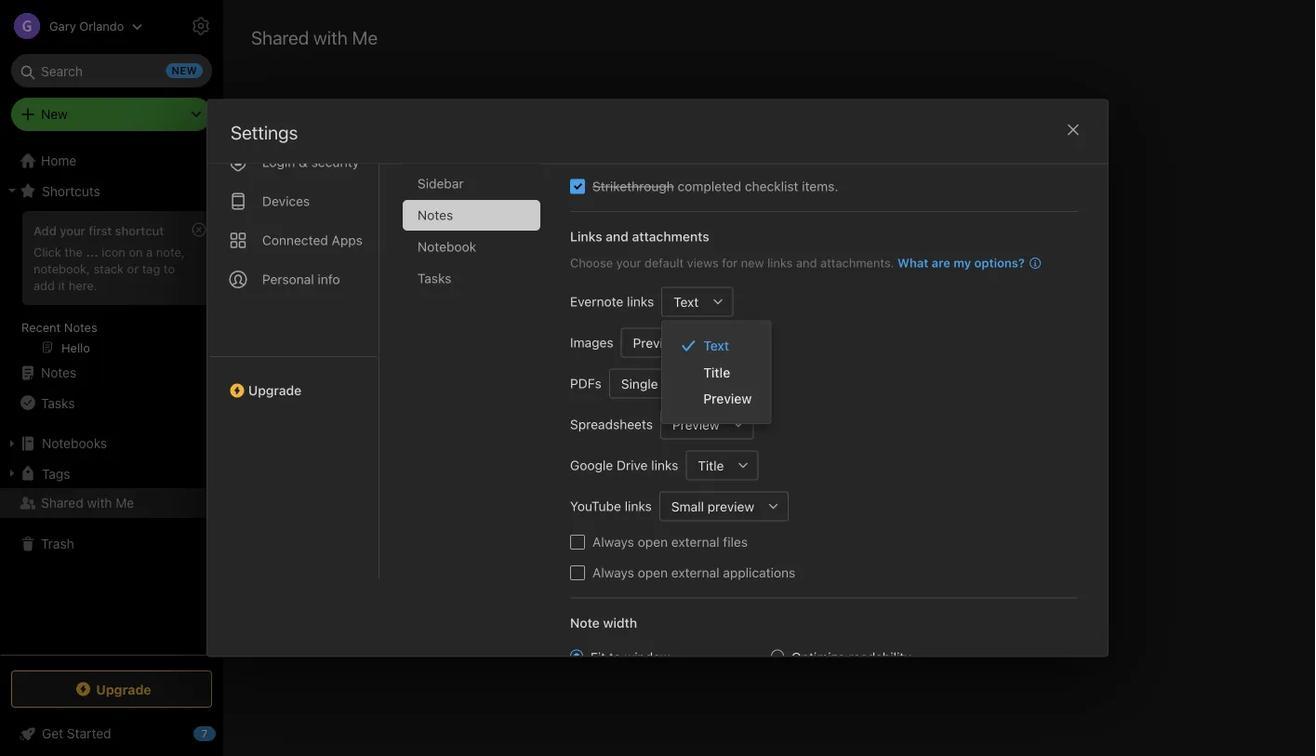 Task type: vqa. For each thing, say whether or not it's contained in the screenshot.
row group
no



Task type: locate. For each thing, give the bounding box(es) containing it.
1 vertical spatial tasks
[[41, 395, 75, 410]]

shared right settings icon
[[251, 26, 309, 48]]

Search text field
[[24, 54, 199, 87]]

1 vertical spatial always
[[593, 565, 634, 580]]

option group
[[570, 648, 950, 756]]

1 vertical spatial upgrade
[[96, 682, 151, 697]]

drive
[[617, 458, 648, 473]]

0 vertical spatial with
[[314, 26, 348, 48]]

settings
[[231, 121, 298, 143]]

external
[[671, 534, 720, 550], [671, 565, 720, 580]]

yet
[[818, 438, 842, 458]]

2 vertical spatial preview
[[673, 417, 720, 432]]

checklist
[[745, 179, 799, 194]]

1 horizontal spatial tab list
[[403, 105, 555, 579]]

0 vertical spatial tasks
[[418, 271, 452, 286]]

your inside group
[[60, 223, 85, 237]]

with
[[314, 26, 348, 48], [778, 474, 806, 492], [87, 495, 112, 511]]

1 horizontal spatial shared
[[251, 26, 309, 48]]

and left attachments.
[[796, 256, 817, 270]]

tab list containing sidebar
[[403, 105, 555, 579]]

0 vertical spatial upgrade
[[248, 383, 302, 398]]

always for always open external applications
[[593, 565, 634, 580]]

tasks inside tab
[[418, 271, 452, 286]]

0 horizontal spatial upgrade
[[96, 682, 151, 697]]

your for first
[[60, 223, 85, 237]]

notes down recent notes
[[41, 365, 76, 380]]

shared up preview
[[728, 474, 774, 492]]

close image
[[1062, 119, 1085, 141]]

text inside 'link'
[[703, 338, 729, 353]]

links left "text" button
[[627, 294, 654, 309]]

1 horizontal spatial here.
[[924, 474, 958, 492]]

group
[[0, 206, 222, 366]]

single page button
[[609, 369, 696, 399]]

0 horizontal spatial tasks
[[41, 395, 75, 410]]

new
[[741, 256, 764, 270]]

notes right recent
[[64, 320, 97, 334]]

open down "always open external files"
[[638, 565, 668, 580]]

nothing shared yet
[[697, 438, 842, 458]]

0 horizontal spatial shared with me
[[41, 495, 134, 511]]

tab list containing login & security
[[207, 87, 380, 579]]

always right the always open external applications option
[[593, 565, 634, 580]]

note
[[570, 615, 600, 631]]

first
[[89, 223, 112, 237]]

connected
[[262, 233, 328, 248]]

0 horizontal spatial text
[[674, 294, 699, 310]]

preview for the top preview button
[[633, 335, 680, 350]]

1 vertical spatial your
[[616, 256, 641, 270]]

nothing
[[697, 438, 757, 458]]

option group containing fit to window
[[570, 648, 950, 756]]

preview down title link
[[703, 391, 752, 407]]

2 external from the top
[[671, 565, 720, 580]]

1 vertical spatial preview button
[[660, 410, 724, 440]]

your
[[60, 223, 85, 237], [616, 256, 641, 270]]

1 external from the top
[[671, 534, 720, 550]]

shared with me link
[[0, 488, 222, 518]]

login & security
[[262, 154, 359, 170]]

width
[[603, 615, 637, 631]]

0 vertical spatial shared
[[251, 26, 309, 48]]

tags button
[[0, 459, 222, 488]]

1 vertical spatial preview
[[703, 391, 752, 407]]

0 vertical spatial preview
[[633, 335, 680, 350]]

and
[[606, 229, 629, 244], [796, 256, 817, 270], [624, 474, 649, 492]]

my
[[954, 256, 971, 270]]

new button
[[11, 98, 212, 131]]

1 open from the top
[[638, 534, 668, 550]]

0 horizontal spatial your
[[60, 223, 85, 237]]

your up the
[[60, 223, 85, 237]]

Choose default view option for PDFs field
[[609, 369, 726, 399]]

preview down preview link
[[673, 417, 720, 432]]

1 horizontal spatial your
[[616, 256, 641, 270]]

2 always from the top
[[593, 565, 634, 580]]

0 horizontal spatial with
[[87, 495, 112, 511]]

google drive links
[[570, 458, 678, 473]]

attachments
[[632, 229, 709, 244]]

open for always open external files
[[638, 534, 668, 550]]

Always open external files checkbox
[[570, 535, 585, 550]]

a
[[146, 245, 153, 259]]

single
[[621, 376, 658, 391]]

always
[[593, 534, 634, 550], [593, 565, 634, 580]]

trash
[[41, 536, 74, 552]]

1 vertical spatial here.
[[924, 474, 958, 492]]

Always open external applications checkbox
[[570, 566, 585, 580]]

0 horizontal spatial here.
[[69, 278, 97, 292]]

0 horizontal spatial tab list
[[207, 87, 380, 579]]

0 vertical spatial preview button
[[621, 328, 685, 358]]

1 horizontal spatial shared with me
[[251, 26, 378, 48]]

window
[[625, 650, 670, 665]]

preview link
[[663, 386, 771, 412]]

1 vertical spatial text
[[703, 338, 729, 353]]

title inside button
[[698, 458, 724, 473]]

tasks tab
[[403, 263, 540, 294]]

and inside shared with me element
[[624, 474, 649, 492]]

tab list
[[207, 87, 380, 579], [403, 105, 555, 579]]

external up always open external applications
[[671, 534, 720, 550]]

notes down the sidebar
[[418, 207, 453, 223]]

me
[[352, 26, 378, 48], [116, 495, 134, 511]]

title down nothing
[[698, 458, 724, 473]]

0 vertical spatial open
[[638, 534, 668, 550]]

settings image
[[190, 15, 212, 37]]

0 vertical spatial your
[[60, 223, 85, 237]]

1 horizontal spatial text
[[703, 338, 729, 353]]

text down the views
[[674, 294, 699, 310]]

upgrade
[[248, 383, 302, 398], [96, 682, 151, 697]]

choose your default views for new links and attachments.
[[570, 256, 894, 270]]

1 vertical spatial title
[[698, 458, 724, 473]]

sidebar
[[418, 176, 464, 191]]

preview button up single page button
[[621, 328, 685, 358]]

spreadsheets
[[570, 417, 653, 432]]

2 vertical spatial and
[[624, 474, 649, 492]]

preview inside field
[[633, 335, 680, 350]]

1 vertical spatial shared
[[41, 495, 83, 511]]

1 horizontal spatial to
[[609, 650, 621, 665]]

0 vertical spatial me
[[352, 26, 378, 48]]

1 vertical spatial open
[[638, 565, 668, 580]]

preview button up "title" button at the right bottom of the page
[[660, 410, 724, 440]]

1 vertical spatial upgrade button
[[11, 671, 212, 708]]

tree
[[0, 146, 223, 654]]

Choose default view option for YouTube links field
[[659, 492, 789, 521]]

click
[[33, 245, 61, 259]]

here.
[[69, 278, 97, 292], [924, 474, 958, 492]]

0 vertical spatial always
[[593, 534, 634, 550]]

google
[[570, 458, 613, 473]]

here. inside shared with me element
[[924, 474, 958, 492]]

shortcut
[[115, 223, 164, 237]]

single page
[[621, 376, 692, 391]]

0 vertical spatial and
[[606, 229, 629, 244]]

1 vertical spatial external
[[671, 565, 720, 580]]

shared with me
[[251, 26, 378, 48], [41, 495, 134, 511]]

what
[[898, 256, 929, 270]]

and right the links
[[606, 229, 629, 244]]

stack
[[93, 261, 124, 275]]

shortcuts button
[[0, 176, 222, 206]]

2 open from the top
[[638, 565, 668, 580]]

evernote
[[570, 294, 624, 309]]

are
[[932, 256, 951, 270]]

default
[[645, 256, 684, 270]]

small preview
[[671, 499, 755, 514]]

pdfs
[[570, 376, 602, 391]]

2 vertical spatial with
[[87, 495, 112, 511]]

youtube
[[570, 499, 621, 514]]

1 always from the top
[[593, 534, 634, 550]]

0 horizontal spatial shared
[[41, 495, 83, 511]]

0 vertical spatial here.
[[69, 278, 97, 292]]

here. right it
[[69, 278, 97, 292]]

Choose default view option for Images field
[[621, 328, 715, 358]]

here. right up
[[924, 474, 958, 492]]

expand notebooks image
[[5, 436, 20, 451]]

images
[[570, 335, 614, 350]]

info
[[318, 272, 340, 287]]

preview inside dropdown list menu
[[703, 391, 752, 407]]

your down "links and attachments"
[[616, 256, 641, 270]]

1 vertical spatial me
[[116, 495, 134, 511]]

1 vertical spatial shared with me
[[41, 495, 134, 511]]

shared up notes and notebooks shared with you will show up here. at the bottom of the page
[[761, 438, 814, 458]]

0 vertical spatial upgrade button
[[207, 356, 379, 406]]

tasks down notebook
[[418, 271, 452, 286]]

to right fit
[[609, 650, 621, 665]]

tasks up notebooks
[[41, 395, 75, 410]]

2 horizontal spatial with
[[778, 474, 806, 492]]

open up always open external applications
[[638, 534, 668, 550]]

and down the "drive"
[[624, 474, 649, 492]]

open
[[638, 534, 668, 550], [638, 565, 668, 580]]

shared down the tags
[[41, 495, 83, 511]]

1 horizontal spatial upgrade
[[248, 383, 302, 398]]

external down "always open external files"
[[671, 565, 720, 580]]

shared with me element
[[223, 0, 1315, 756]]

tasks
[[418, 271, 452, 286], [41, 395, 75, 410]]

text up title link
[[703, 338, 729, 353]]

and for attachments
[[606, 229, 629, 244]]

0 vertical spatial to
[[164, 261, 175, 275]]

0 horizontal spatial to
[[164, 261, 175, 275]]

title down text 'link'
[[703, 365, 730, 380]]

to down note,
[[164, 261, 175, 275]]

text
[[674, 294, 699, 310], [703, 338, 729, 353]]

always open external files
[[593, 534, 748, 550]]

evernote links
[[570, 294, 654, 309]]

links down the "drive"
[[625, 499, 652, 514]]

add your first shortcut
[[33, 223, 164, 237]]

None search field
[[24, 54, 199, 87]]

&
[[299, 154, 308, 170]]

0 vertical spatial title
[[703, 365, 730, 380]]

always open external applications
[[593, 565, 796, 580]]

home
[[41, 153, 77, 168]]

0 vertical spatial text
[[674, 294, 699, 310]]

preview up single page
[[633, 335, 680, 350]]

title
[[703, 365, 730, 380], [698, 458, 724, 473]]

preview inside choose default view option for spreadsheets field
[[673, 417, 720, 432]]

always right the always open external files checkbox
[[593, 534, 634, 550]]

trash link
[[0, 529, 222, 559]]

1 horizontal spatial me
[[352, 26, 378, 48]]

up
[[903, 474, 920, 492]]

preview
[[708, 499, 755, 514]]

notes down google at the bottom of the page
[[580, 474, 620, 492]]

notes
[[418, 207, 453, 223], [64, 320, 97, 334], [41, 365, 76, 380], [580, 474, 620, 492]]

1 vertical spatial shared
[[728, 474, 774, 492]]

shared
[[251, 26, 309, 48], [41, 495, 83, 511]]

1 horizontal spatial tasks
[[418, 271, 452, 286]]

0 vertical spatial external
[[671, 534, 720, 550]]



Task type: describe. For each thing, give the bounding box(es) containing it.
text inside button
[[674, 294, 699, 310]]

add
[[33, 223, 57, 237]]

expand tags image
[[5, 466, 20, 481]]

small preview button
[[659, 492, 759, 521]]

icon
[[102, 245, 125, 259]]

or
[[127, 261, 139, 275]]

completed
[[678, 179, 742, 194]]

notebooks link
[[0, 429, 222, 459]]

choose
[[570, 256, 613, 270]]

fit
[[591, 650, 606, 665]]

personal info
[[262, 272, 340, 287]]

youtube links
[[570, 499, 652, 514]]

will
[[838, 474, 860, 492]]

0 vertical spatial shared
[[761, 438, 814, 458]]

...
[[86, 245, 98, 259]]

add
[[33, 278, 55, 292]]

Select218 checkbox
[[570, 179, 585, 194]]

readability
[[849, 650, 911, 665]]

text link
[[663, 333, 771, 359]]

and for notebooks
[[624, 474, 649, 492]]

dropdown list menu
[[663, 333, 771, 412]]

links up notebooks
[[651, 458, 678, 473]]

title inside dropdown list menu
[[703, 365, 730, 380]]

shared inside shared with me element
[[251, 26, 309, 48]]

notebooks
[[42, 436, 107, 451]]

1 vertical spatial with
[[778, 474, 806, 492]]

group containing add your first shortcut
[[0, 206, 222, 366]]

tab list for choose your default views for new links and attachments.
[[403, 105, 555, 579]]

notebook,
[[33, 261, 90, 275]]

notes tab
[[403, 200, 540, 231]]

note,
[[156, 245, 185, 259]]

notes link
[[0, 358, 222, 388]]

page
[[662, 376, 692, 391]]

on
[[129, 245, 143, 259]]

links and attachments
[[570, 229, 709, 244]]

show
[[864, 474, 899, 492]]

strikethrough
[[593, 179, 674, 194]]

tags
[[42, 466, 70, 481]]

the
[[64, 245, 83, 259]]

1 vertical spatial and
[[796, 256, 817, 270]]

small
[[671, 499, 704, 514]]

icon on a note, notebook, stack or tag to add it here.
[[33, 245, 185, 292]]

you
[[810, 474, 834, 492]]

text button
[[662, 287, 703, 317]]

shortcuts
[[42, 183, 100, 198]]

Choose default view option for Evernote links field
[[662, 287, 733, 317]]

notes inside notes tab
[[418, 207, 453, 223]]

new
[[41, 107, 68, 122]]

notes and notebooks shared with you will show up here.
[[580, 474, 958, 492]]

external for files
[[671, 534, 720, 550]]

it
[[58, 278, 65, 292]]

0 horizontal spatial me
[[116, 495, 134, 511]]

login
[[262, 154, 295, 170]]

Choose default view option for Spreadsheets field
[[660, 410, 754, 440]]

what are my options?
[[898, 256, 1025, 270]]

click the ...
[[33, 245, 98, 259]]

open for always open external applications
[[638, 565, 668, 580]]

external for applications
[[671, 565, 720, 580]]

fit to window
[[591, 650, 670, 665]]

always for always open external files
[[593, 534, 634, 550]]

your for default
[[616, 256, 641, 270]]

apps
[[332, 233, 363, 248]]

optimize
[[792, 650, 845, 665]]

security
[[311, 154, 359, 170]]

title link
[[663, 359, 771, 386]]

to inside "icon on a note, notebook, stack or tag to add it here."
[[164, 261, 175, 275]]

preview for bottom preview button
[[673, 417, 720, 432]]

title button
[[686, 451, 729, 480]]

0 vertical spatial shared with me
[[251, 26, 378, 48]]

recent notes
[[21, 320, 97, 334]]

links
[[570, 229, 602, 244]]

notebook
[[418, 239, 476, 254]]

tasks inside "button"
[[41, 395, 75, 410]]

Choose default view option for Google Drive links field
[[686, 451, 759, 480]]

views
[[687, 256, 719, 270]]

recent
[[21, 320, 61, 334]]

applications
[[723, 565, 796, 580]]

notebooks
[[653, 474, 724, 492]]

with inside shared with me link
[[87, 495, 112, 511]]

1 vertical spatial to
[[609, 650, 621, 665]]

connected apps
[[262, 233, 363, 248]]

tab list for links and attachments
[[207, 87, 380, 579]]

attachments.
[[821, 256, 894, 270]]

tasks button
[[0, 388, 222, 418]]

items.
[[802, 179, 839, 194]]

tag
[[142, 261, 160, 275]]

notebook tab
[[403, 232, 540, 262]]

optimize readability
[[792, 650, 911, 665]]

tree containing home
[[0, 146, 223, 654]]

notes inside shared with me element
[[580, 474, 620, 492]]

shared inside shared with me link
[[41, 495, 83, 511]]

notes inside notes link
[[41, 365, 76, 380]]

sidebar tab
[[403, 168, 540, 199]]

options?
[[974, 256, 1025, 270]]

here. inside "icon on a note, notebook, stack or tag to add it here."
[[69, 278, 97, 292]]

strikethrough completed checklist items.
[[593, 179, 839, 194]]

note width
[[570, 615, 637, 631]]

personal
[[262, 272, 314, 287]]

links right new
[[768, 256, 793, 270]]

devices
[[262, 193, 310, 209]]

1 horizontal spatial with
[[314, 26, 348, 48]]

home link
[[0, 146, 223, 176]]



